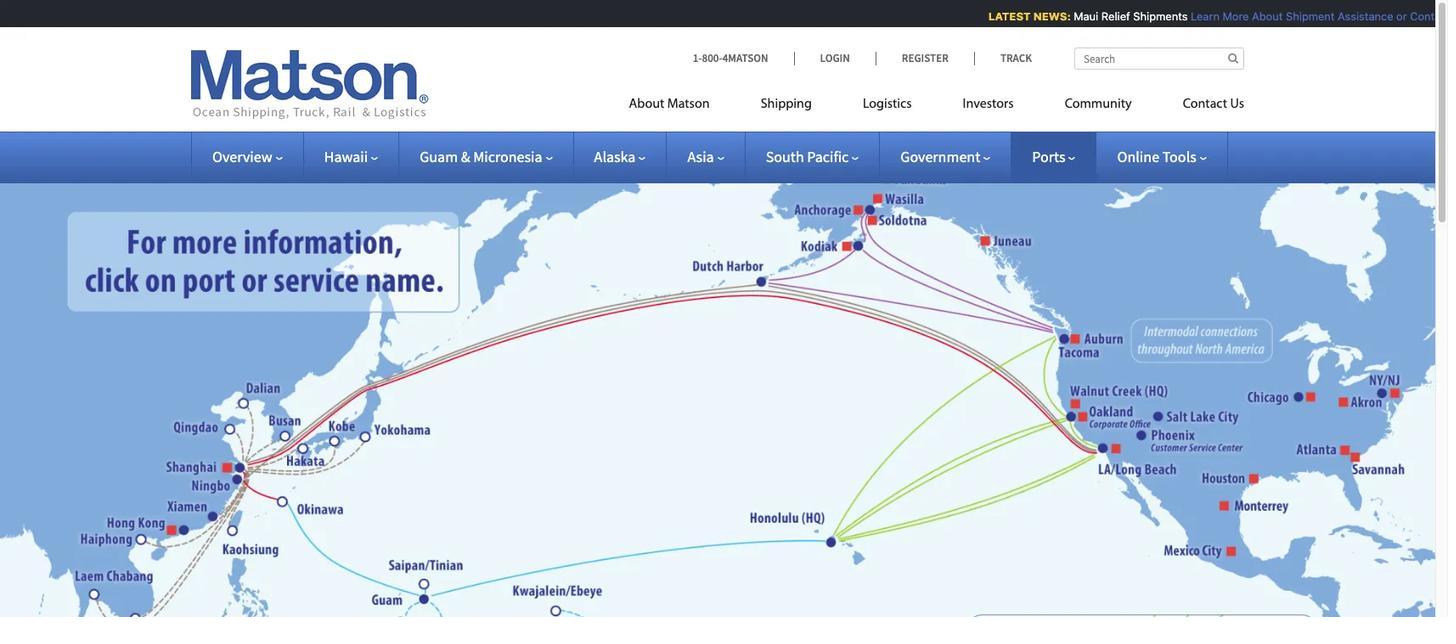 Task type: locate. For each thing, give the bounding box(es) containing it.
qingdao image
[[221, 423, 236, 438]]

about left matson
[[629, 98, 665, 111]]

okinawa image
[[274, 493, 289, 508]]

top menu navigation
[[629, 89, 1245, 124]]

tacoma image
[[1060, 332, 1075, 347]]

Search search field
[[1075, 48, 1245, 70]]

0 horizontal spatial about
[[629, 98, 665, 111]]

about
[[1247, 9, 1278, 23], [629, 98, 665, 111]]

ports
[[1032, 147, 1066, 167]]

shipment
[[1281, 9, 1330, 23]]

learn more about shipment assistance or containe link
[[1186, 9, 1449, 23]]

logistics link
[[838, 89, 938, 124]]

shipping
[[761, 98, 812, 111]]

us
[[1231, 98, 1245, 111]]

contact us
[[1183, 98, 1245, 111]]

south
[[766, 147, 804, 167]]

register
[[902, 51, 949, 65]]

search image
[[1228, 53, 1239, 64]]

assistance
[[1333, 9, 1389, 23]]

latest
[[984, 9, 1026, 23]]

community link
[[1040, 89, 1158, 124]]

pacific
[[807, 147, 849, 167]]

online tools
[[1118, 147, 1197, 167]]

hong kong image
[[179, 523, 194, 538]]

4matson
[[723, 51, 768, 65]]

0 vertical spatial about
[[1247, 9, 1278, 23]]

xiamen image
[[210, 504, 225, 519]]

shipping link
[[735, 89, 838, 124]]

alaska link
[[594, 147, 646, 167]]

containe
[[1406, 9, 1449, 23]]

kodiak image
[[852, 239, 867, 254]]

about right the more
[[1247, 9, 1278, 23]]

anchorage image
[[865, 201, 879, 216]]

alaska
[[594, 147, 636, 167]]

asia
[[688, 147, 714, 167]]

yap image
[[393, 611, 407, 618]]

guam image
[[422, 592, 437, 607]]

contact
[[1183, 98, 1228, 111]]

1 horizontal spatial about
[[1247, 9, 1278, 23]]

&
[[461, 147, 470, 167]]

about matson
[[629, 98, 710, 111]]

yokohama image
[[359, 430, 374, 444]]

relief
[[1097, 9, 1126, 23]]

community
[[1065, 98, 1132, 111]]

south pacific
[[766, 147, 849, 167]]

overview
[[212, 147, 272, 167]]

login
[[820, 51, 850, 65]]

or
[[1392, 9, 1403, 23]]

government
[[901, 147, 981, 167]]

kobe image
[[327, 435, 342, 450]]

800-
[[702, 51, 723, 65]]

matson_routemap.jpg image
[[0, 148, 1436, 618]]

investors
[[963, 98, 1014, 111]]

online
[[1118, 147, 1160, 167]]

phoenix image
[[1135, 429, 1149, 444]]

government link
[[901, 147, 991, 167]]

ports link
[[1032, 147, 1076, 167]]

1 vertical spatial about
[[629, 98, 665, 111]]

None search field
[[1075, 48, 1245, 70]]



Task type: describe. For each thing, give the bounding box(es) containing it.
track
[[1001, 51, 1032, 65]]

maui
[[1069, 9, 1094, 23]]

1-800-4matson
[[693, 51, 768, 65]]

register link
[[876, 51, 974, 65]]

guam & micronesia
[[420, 147, 543, 167]]

hawaii
[[324, 147, 368, 167]]

latest news: maui relief shipments learn more about shipment assistance or containe
[[984, 9, 1449, 23]]

busan image
[[280, 428, 295, 443]]

about matson link
[[629, 89, 735, 124]]

contact us link
[[1158, 89, 1245, 124]]

logistics
[[863, 98, 912, 111]]

dalian image
[[238, 395, 253, 410]]

learn
[[1186, 9, 1215, 23]]

la image
[[1093, 439, 1108, 454]]

about inside top menu navigation
[[629, 98, 665, 111]]

saipan tinian rota image
[[422, 578, 437, 593]]

oakland image
[[1064, 409, 1079, 424]]

news:
[[1029, 9, 1066, 23]]

guam
[[420, 147, 458, 167]]

ho chi minh image
[[128, 611, 143, 618]]

south pacific link
[[766, 147, 859, 167]]

laem chabang image
[[86, 587, 101, 602]]

tools
[[1163, 147, 1197, 167]]

1-800-4matson link
[[693, 51, 794, 65]]

kaohsiung image
[[224, 519, 239, 534]]

shanghai image
[[235, 459, 250, 474]]

blue matson logo with ocean, shipping, truck, rail and logistics written beneath it. image
[[191, 50, 429, 120]]

guam & micronesia link
[[420, 147, 553, 167]]

hawaii link
[[324, 147, 378, 167]]

hakata image
[[295, 435, 310, 450]]

shipments
[[1129, 9, 1183, 23]]

overview link
[[212, 147, 283, 167]]

login link
[[794, 51, 876, 65]]

ningbo image
[[235, 474, 250, 489]]

1-
[[693, 51, 702, 65]]

track link
[[974, 51, 1032, 65]]

investors link
[[938, 89, 1040, 124]]

online tools link
[[1118, 147, 1207, 167]]

micronesia
[[473, 147, 543, 167]]

matson
[[668, 98, 710, 111]]

kwajelein image
[[552, 602, 567, 617]]

dutch hurbor image
[[755, 273, 770, 288]]

more
[[1218, 9, 1244, 23]]

asia link
[[688, 147, 724, 167]]

honolulu image
[[825, 535, 840, 550]]



Task type: vqa. For each thing, say whether or not it's contained in the screenshot.
&
yes



